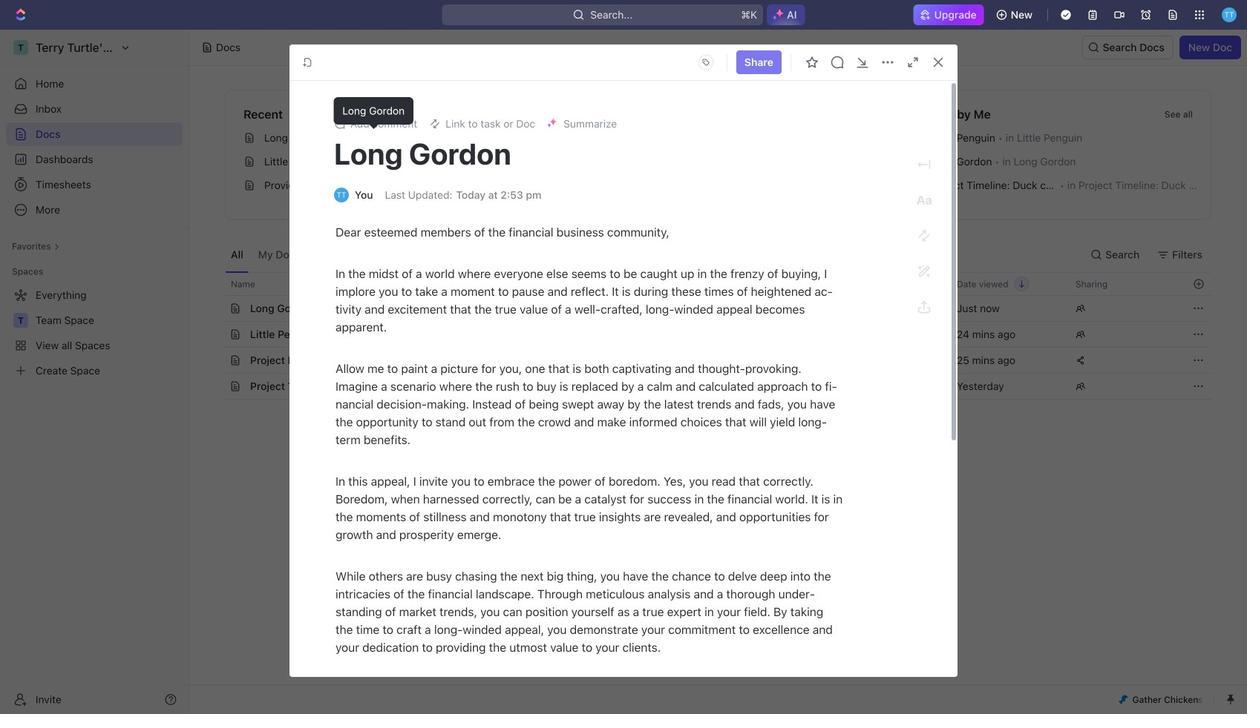 Task type: vqa. For each thing, say whether or not it's contained in the screenshot.
Sidebar navigation
yes



Task type: locate. For each thing, give the bounding box(es) containing it.
tab list
[[225, 238, 593, 272]]

4 row from the top
[[209, 347, 1211, 374]]

row
[[209, 272, 1211, 296], [209, 295, 1211, 322], [209, 321, 1211, 348], [209, 347, 1211, 374], [209, 373, 1211, 400]]

column header
[[209, 272, 225, 296]]

tree inside sidebar navigation
[[6, 284, 183, 383]]

cell for 4th row from the bottom
[[209, 296, 225, 321]]

1 row from the top
[[209, 272, 1211, 296]]

table
[[209, 272, 1211, 400]]

cell for 3rd row
[[209, 322, 225, 347]]

dropdown menu image
[[694, 50, 718, 74]]

2 row from the top
[[209, 295, 1211, 322]]

cell for fourth row
[[209, 348, 225, 373]]

drumstick bite image
[[1119, 696, 1128, 705]]

cell
[[209, 296, 225, 321], [829, 296, 948, 321], [209, 322, 225, 347], [209, 348, 225, 373], [209, 374, 225, 399], [829, 374, 948, 399]]

tree
[[6, 284, 183, 383]]



Task type: describe. For each thing, give the bounding box(es) containing it.
sidebar navigation
[[0, 30, 189, 715]]

5 row from the top
[[209, 373, 1211, 400]]

cell for fifth row
[[209, 374, 225, 399]]

3 row from the top
[[209, 321, 1211, 348]]



